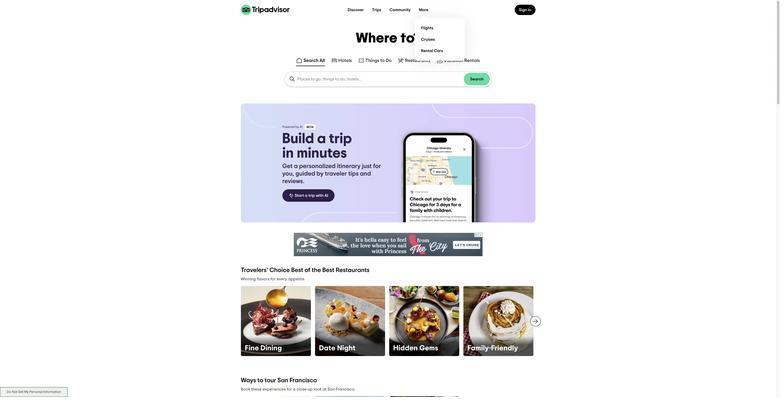 Task type: vqa. For each thing, say whether or not it's contained in the screenshot.
flavors
yes



Task type: locate. For each thing, give the bounding box(es) containing it.
date night link
[[315, 286, 385, 356]]

a left close-
[[293, 388, 296, 392]]

ai inside button
[[325, 194, 329, 198]]

0 horizontal spatial to
[[258, 378, 263, 384]]

1 horizontal spatial search
[[471, 77, 484, 81]]

every
[[277, 277, 287, 281]]

0 horizontal spatial trip
[[309, 194, 315, 198]]

1 vertical spatial to
[[258, 378, 263, 384]]

to for ways
[[258, 378, 263, 384]]

by down 'personalized'
[[317, 171, 324, 177]]

0 horizontal spatial best
[[291, 267, 304, 274]]

0 vertical spatial do
[[386, 58, 392, 63]]

rental cars link
[[419, 45, 461, 57]]

rental
[[421, 49, 433, 53]]

tour
[[265, 378, 276, 384]]

0 vertical spatial search
[[304, 58, 319, 63]]

menu containing flights
[[415, 18, 465, 61]]

hidden gems link
[[389, 286, 460, 356]]

at
[[323, 388, 327, 392]]

where to?
[[356, 31, 421, 45]]

tab list
[[0, 55, 777, 67]]

for inside build a trip in minutes get a personalized itinerary just for you, guided by traveler tips and reviews.
[[373, 163, 381, 169]]

sign
[[519, 8, 528, 12]]

for left close-
[[287, 388, 292, 392]]

0 horizontal spatial ai
[[300, 125, 303, 128]]

a
[[317, 132, 326, 146], [294, 163, 298, 169], [305, 194, 308, 198], [293, 388, 296, 392]]

a right start on the left of page
[[305, 194, 308, 198]]

0 horizontal spatial by
[[296, 125, 299, 128]]

a inside button
[[305, 194, 308, 198]]

1 horizontal spatial to
[[381, 58, 385, 63]]

things to do link
[[358, 57, 392, 64]]

search image
[[289, 76, 295, 82]]

with
[[316, 194, 324, 198]]

by right powered
[[296, 125, 299, 128]]

0 vertical spatial san
[[278, 378, 288, 384]]

fine
[[245, 345, 259, 352]]

1 horizontal spatial trip
[[329, 132, 352, 146]]

2 vertical spatial for
[[287, 388, 292, 392]]

1 vertical spatial san
[[328, 388, 335, 392]]

by
[[296, 125, 299, 128], [317, 171, 324, 177]]

hotels link
[[331, 57, 352, 64]]

0 vertical spatial to
[[381, 58, 385, 63]]

best right the on the left of page
[[323, 267, 335, 274]]

0 horizontal spatial do
[[7, 391, 11, 394]]

do right things at the left
[[386, 58, 392, 63]]

for left every
[[271, 277, 276, 281]]

discover
[[348, 8, 364, 12]]

0 horizontal spatial search
[[304, 58, 319, 63]]

ai right the with
[[325, 194, 329, 198]]

san right at
[[328, 388, 335, 392]]

a right build
[[317, 132, 326, 146]]

0 vertical spatial for
[[373, 163, 381, 169]]

more button
[[415, 5, 433, 15]]

up
[[308, 388, 313, 392]]

0 horizontal spatial in
[[283, 146, 294, 161]]

close-
[[297, 388, 308, 392]]

1 horizontal spatial do
[[386, 58, 392, 63]]

to inside things to do link
[[381, 58, 385, 63]]

1 vertical spatial search
[[471, 77, 484, 81]]

search inside search box
[[471, 77, 484, 81]]

things
[[366, 58, 380, 63]]

minutes
[[297, 146, 347, 161]]

to up these
[[258, 378, 263, 384]]

more
[[419, 8, 429, 12]]

0 vertical spatial restaurants
[[405, 58, 431, 63]]

menu
[[415, 18, 465, 61]]

1 vertical spatial trip
[[309, 194, 315, 198]]

experiences
[[263, 388, 286, 392]]

travelers' choice best of the best restaurants
[[241, 267, 370, 274]]

0 vertical spatial trip
[[329, 132, 352, 146]]

0 vertical spatial ai
[[300, 125, 303, 128]]

for
[[373, 163, 381, 169], [271, 277, 276, 281], [287, 388, 292, 392]]

2 horizontal spatial for
[[373, 163, 381, 169]]

1 horizontal spatial for
[[287, 388, 292, 392]]

1 horizontal spatial san
[[328, 388, 335, 392]]

get
[[283, 163, 293, 169]]

1 vertical spatial in
[[283, 146, 294, 161]]

trip for minutes
[[329, 132, 352, 146]]

to for things
[[381, 58, 385, 63]]

trip
[[329, 132, 352, 146], [309, 194, 315, 198]]

search left all
[[304, 58, 319, 63]]

advertisement region
[[294, 233, 483, 256]]

hotels
[[339, 58, 352, 63]]

1 vertical spatial for
[[271, 277, 276, 281]]

0 vertical spatial in
[[528, 8, 532, 12]]

do
[[386, 58, 392, 63], [7, 391, 11, 394]]

1 vertical spatial by
[[317, 171, 324, 177]]

previous image
[[238, 318, 244, 325]]

best
[[291, 267, 304, 274], [323, 267, 335, 274]]

tips
[[349, 171, 359, 177]]

search search field containing search
[[285, 72, 492, 86]]

1 horizontal spatial restaurants
[[405, 58, 431, 63]]

1 horizontal spatial in
[[528, 8, 532, 12]]

1 horizontal spatial ai
[[325, 194, 329, 198]]

vacation rentals button
[[436, 56, 481, 66]]

Search search field
[[285, 72, 492, 86], [298, 77, 464, 81]]

a right get
[[294, 163, 298, 169]]

dining
[[261, 345, 282, 352]]

search
[[304, 58, 319, 63], [471, 77, 484, 81]]

the
[[312, 267, 321, 274]]

francisco
[[290, 378, 317, 384]]

fine dining
[[245, 345, 282, 352]]

restaurants button
[[397, 56, 432, 66]]

search inside tab list
[[304, 58, 319, 63]]

1 vertical spatial ai
[[325, 194, 329, 198]]

powered by ai
[[283, 125, 303, 128]]

1 vertical spatial restaurants
[[336, 267, 370, 274]]

fine dining link
[[241, 286, 311, 356]]

beta
[[307, 126, 314, 129]]

to
[[381, 58, 385, 63], [258, 378, 263, 384]]

trip inside start a trip with ai button
[[309, 194, 315, 198]]

start a trip with ai button
[[283, 189, 335, 202]]

1 horizontal spatial by
[[317, 171, 324, 177]]

ai
[[300, 125, 303, 128], [325, 194, 329, 198]]

ai left beta
[[300, 125, 303, 128]]

for right just
[[373, 163, 381, 169]]

search down rentals
[[471, 77, 484, 81]]

family-friendly
[[468, 345, 519, 352]]

1 vertical spatial do
[[7, 391, 11, 394]]

0 horizontal spatial san
[[278, 378, 288, 384]]

sign in link
[[515, 5, 536, 15]]

0 horizontal spatial restaurants
[[336, 267, 370, 274]]

in right 'sign'
[[528, 8, 532, 12]]

winning flavors for every appetite
[[241, 277, 305, 281]]

in up get
[[283, 146, 294, 161]]

do left the not
[[7, 391, 11, 394]]

cruises link
[[419, 34, 461, 45]]

and
[[360, 171, 371, 177]]

trip inside build a trip in minutes get a personalized itinerary just for you, guided by traveler tips and reviews.
[[329, 132, 352, 146]]

san up experiences
[[278, 378, 288, 384]]

not
[[12, 391, 17, 394]]

0 vertical spatial by
[[296, 125, 299, 128]]

to right things at the left
[[381, 58, 385, 63]]

trips button
[[368, 5, 386, 15]]

best up appetite
[[291, 267, 304, 274]]

1 horizontal spatial best
[[323, 267, 335, 274]]



Task type: describe. For each thing, give the bounding box(es) containing it.
search all
[[304, 58, 325, 63]]

all
[[320, 58, 325, 63]]

francisco.
[[336, 388, 356, 392]]

vacation rentals link
[[437, 57, 480, 64]]

choice
[[270, 267, 290, 274]]

personal
[[29, 391, 43, 394]]

you,
[[283, 171, 294, 177]]

cruises
[[421, 37, 435, 41]]

reviews.
[[283, 178, 305, 185]]

start
[[295, 194, 304, 198]]

discover button
[[344, 5, 368, 15]]

build a trip in minutes get a personalized itinerary just for you, guided by traveler tips and reviews.
[[283, 132, 381, 185]]

do not sell my personal information button
[[0, 388, 68, 397]]

appetite
[[288, 277, 305, 281]]

night
[[337, 345, 356, 352]]

look
[[314, 388, 322, 392]]

vacation
[[444, 58, 464, 63]]

rentals
[[465, 58, 480, 63]]

search all button
[[295, 56, 326, 66]]

these
[[251, 388, 262, 392]]

2 best from the left
[[323, 267, 335, 274]]

book these experiences for a close-up look at san francisco.
[[241, 388, 356, 392]]

by inside build a trip in minutes get a personalized itinerary just for you, guided by traveler tips and reviews.
[[317, 171, 324, 177]]

cars
[[434, 49, 443, 53]]

do inside button
[[7, 391, 11, 394]]

just
[[362, 163, 372, 169]]

tripadvisor image
[[241, 5, 290, 15]]

things to do button
[[357, 56, 393, 66]]

search button
[[464, 73, 490, 85]]

start a trip with ai
[[295, 194, 329, 198]]

trips
[[372, 8, 381, 12]]

powered
[[283, 125, 295, 128]]

search for search all
[[304, 58, 319, 63]]

friendly
[[492, 345, 519, 352]]

flavors
[[257, 277, 270, 281]]

itinerary
[[337, 163, 361, 169]]

build
[[283, 132, 314, 146]]

community button
[[386, 5, 415, 15]]

do inside button
[[386, 58, 392, 63]]

travelers'
[[241, 267, 268, 274]]

ways
[[241, 378, 256, 384]]

of
[[305, 267, 311, 274]]

restaurants inside button
[[405, 58, 431, 63]]

ways to tour san francisco
[[241, 378, 317, 384]]

flights link
[[419, 22, 461, 34]]

where
[[356, 31, 398, 45]]

community
[[390, 8, 411, 12]]

things to do
[[366, 58, 392, 63]]

hidden
[[394, 345, 418, 352]]

winning
[[241, 277, 256, 281]]

date
[[319, 345, 336, 352]]

0 horizontal spatial for
[[271, 277, 276, 281]]

sell
[[18, 391, 23, 394]]

guided
[[296, 171, 316, 177]]

trip for ai
[[309, 194, 315, 198]]

tab list containing search all
[[0, 55, 777, 67]]

traveler
[[325, 171, 347, 177]]

my
[[24, 391, 29, 394]]

family-
[[468, 345, 492, 352]]

do not sell my personal information
[[7, 391, 61, 394]]

search for search
[[471, 77, 484, 81]]

rental cars
[[421, 49, 443, 53]]

gems
[[420, 345, 439, 352]]

book
[[241, 388, 251, 392]]

flights
[[421, 26, 434, 30]]

hidden gems
[[394, 345, 439, 352]]

to?
[[401, 31, 421, 45]]

next image
[[533, 318, 539, 325]]

1 best from the left
[[291, 267, 304, 274]]

restaurants link
[[398, 57, 431, 64]]

hotels button
[[330, 56, 353, 66]]

personalized
[[299, 163, 336, 169]]

vacation rentals
[[444, 58, 480, 63]]

in inside build a trip in minutes get a personalized itinerary just for you, guided by traveler tips and reviews.
[[283, 146, 294, 161]]

family-friendly link
[[464, 286, 534, 356]]



